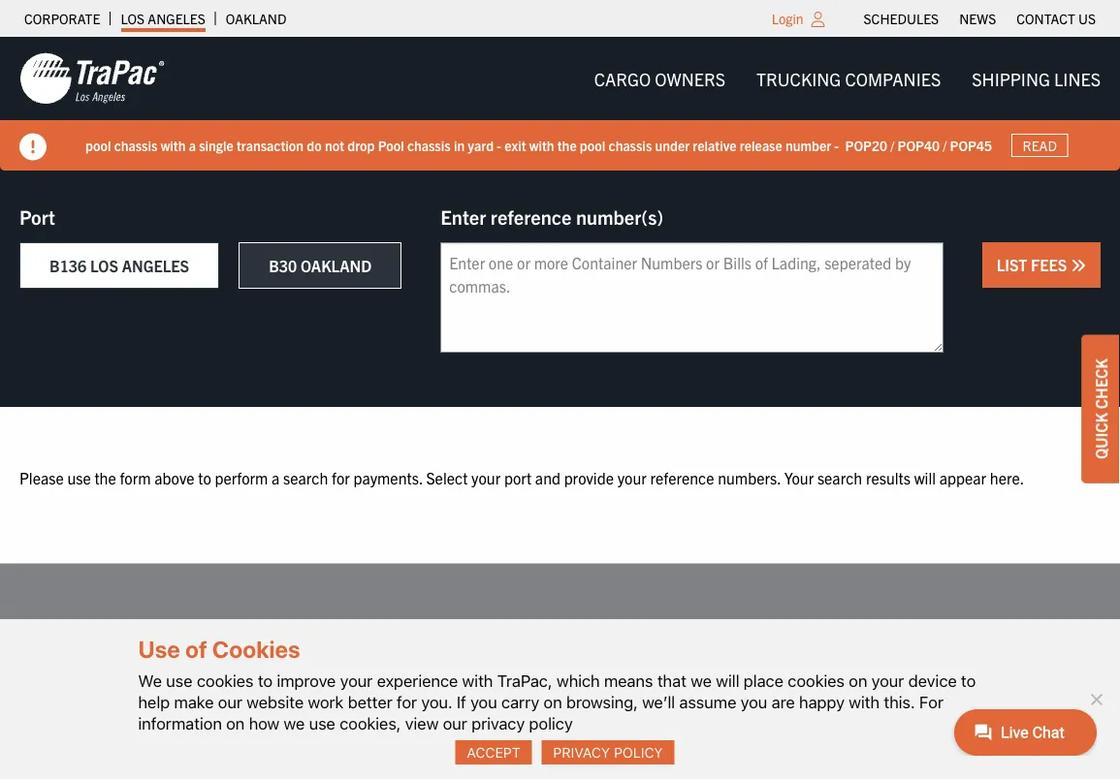 Task type: describe. For each thing, give the bounding box(es) containing it.
under
[[655, 136, 690, 154]]

136-
[[593, 669, 624, 688]]

provide
[[564, 468, 614, 487]]

corporate
[[24, 10, 100, 27]]

contact
[[1017, 10, 1076, 27]]

cargo owners
[[594, 67, 726, 89]]

1 los angeles image from the top
[[19, 51, 165, 106]]

list fees button
[[983, 243, 1101, 288]]

select
[[426, 468, 468, 487]]

help
[[138, 693, 170, 712]]

1 - from the left
[[497, 136, 502, 154]]

firms
[[544, 744, 582, 763]]

0 vertical spatial will
[[914, 468, 936, 487]]

pop20
[[845, 136, 888, 154]]

use
[[138, 636, 180, 663]]

with left single at left top
[[161, 136, 186, 154]]

shipping lines
[[972, 67, 1101, 89]]

2 vertical spatial angeles
[[337, 706, 404, 726]]

make
[[174, 693, 214, 712]]

3 chassis from the left
[[609, 136, 652, 154]]

2 chassis from the left
[[407, 136, 451, 154]]

for
[[920, 693, 944, 712]]

port
[[504, 468, 532, 487]]

147
[[624, 669, 651, 688]]

that
[[658, 671, 687, 691]]

if
[[457, 693, 466, 712]]

2722
[[1065, 706, 1101, 726]]

0 vertical spatial los
[[121, 10, 145, 27]]

transaction
[[237, 136, 304, 154]]

number(s)
[[576, 204, 664, 228]]

news link
[[960, 5, 997, 32]]

privacy policy link
[[542, 741, 675, 765]]

b136
[[49, 256, 87, 275]]

0 horizontal spatial use
[[67, 468, 91, 487]]

improve
[[277, 671, 336, 691]]

happy
[[799, 693, 845, 712]]

please use the form above to perform a search for payments. select your port and provide your reference numbers. your search results will appear here.
[[19, 468, 1025, 487]]

trucking companies
[[757, 67, 941, 89]]

will inside use of cookies we use cookies to improve your experience with trapac, which means that we will place cookies on your device to help make our website work better for you. if you carry on browsing, we'll assume you are happy with this. for information on how we use cookies, view our privacy policy
[[716, 671, 740, 691]]

privacy policy
[[553, 745, 663, 761]]

shipping
[[972, 67, 1051, 89]]

solid image
[[19, 133, 47, 161]]

number
[[786, 136, 831, 154]]

you.
[[421, 693, 453, 712]]

we
[[138, 671, 162, 691]]

0 vertical spatial we
[[691, 671, 712, 691]]

los angeles link
[[121, 5, 205, 32]]

form
[[120, 468, 151, 487]]

port
[[19, 204, 55, 228]]

list fees
[[997, 255, 1071, 275]]

1 cookies from the left
[[197, 671, 254, 691]]

corporate link
[[24, 5, 100, 32]]

companies
[[845, 67, 941, 89]]

which
[[557, 671, 600, 691]]

your right provide
[[618, 468, 647, 487]]

1 horizontal spatial to
[[258, 671, 273, 691]]

relative
[[693, 136, 737, 154]]

work
[[308, 693, 344, 712]]

exit
[[505, 136, 526, 154]]

menu bar containing schedules
[[854, 5, 1106, 32]]

ca
[[628, 694, 647, 713]]

fees
[[1031, 255, 1067, 275]]

here.
[[990, 468, 1025, 487]]

0 vertical spatial oakland
[[226, 10, 287, 27]]

better
[[348, 693, 393, 712]]

list
[[997, 255, 1028, 275]]

please
[[19, 468, 64, 487]]

pop45
[[950, 136, 992, 154]]

0 vertical spatial our
[[218, 693, 243, 712]]

light image
[[812, 12, 825, 27]]

not
[[325, 136, 344, 154]]

1 vertical spatial oakland
[[301, 256, 372, 275]]

drop
[[347, 136, 375, 154]]

policy
[[529, 714, 573, 734]]

1 vertical spatial angeles
[[122, 256, 189, 275]]

0 horizontal spatial los angeles
[[121, 10, 205, 27]]

with up if
[[462, 671, 493, 691]]

appear
[[940, 468, 987, 487]]

how
[[249, 714, 280, 734]]

owners
[[655, 67, 726, 89]]

for inside use of cookies we use cookies to improve your experience with trapac, which means that we will place cookies on your device to help make our website work better for you. if you carry on browsing, we'll assume you are happy with this. for information on how we use cookies, view our privacy policy
[[397, 693, 417, 712]]

release
[[740, 136, 783, 154]]

enter
[[441, 204, 486, 228]]

2 / from the left
[[943, 136, 947, 154]]

customer
[[876, 706, 941, 726]]

footer containing berths 136-147
[[0, 564, 1120, 780]]

we'll
[[642, 693, 675, 712]]

login
[[772, 10, 804, 27]]

pool
[[378, 136, 404, 154]]

and
[[535, 468, 561, 487]]

view
[[405, 714, 439, 734]]

carry
[[502, 693, 540, 712]]

berths 136-147 wilmington, ca 90744
[[544, 669, 695, 713]]

customer service: 877-387-2722
[[876, 706, 1101, 726]]

1 vertical spatial the
[[94, 468, 116, 487]]

387-
[[1033, 706, 1065, 726]]

privacy
[[472, 714, 525, 734]]

assume
[[680, 693, 737, 712]]

numbers.
[[718, 468, 781, 487]]

1 horizontal spatial reference
[[650, 468, 714, 487]]

0 vertical spatial angeles
[[148, 10, 205, 27]]

your up the this.
[[872, 671, 904, 691]]

berths
[[544, 669, 589, 688]]

login link
[[772, 10, 804, 27]]

1 pool from the left
[[85, 136, 111, 154]]

place
[[744, 671, 784, 691]]

2 you from the left
[[741, 693, 768, 712]]

1 / from the left
[[891, 136, 895, 154]]



Task type: locate. For each thing, give the bounding box(es) containing it.
angeles left view
[[337, 706, 404, 726]]

0 horizontal spatial will
[[716, 671, 740, 691]]

1 chassis from the left
[[114, 136, 158, 154]]

search right your
[[818, 468, 863, 487]]

cookies
[[212, 636, 300, 663]]

read
[[1023, 137, 1057, 154]]

1 vertical spatial los angeles image
[[19, 689, 165, 743]]

results
[[866, 468, 911, 487]]

use right please
[[67, 468, 91, 487]]

of
[[185, 636, 207, 663]]

use up make
[[166, 671, 193, 691]]

payments.
[[354, 468, 423, 487]]

use down the work
[[309, 714, 335, 734]]

cookies,
[[340, 714, 401, 734]]

Enter reference number(s) text field
[[441, 243, 944, 353]]

los angeles image down corporate link
[[19, 51, 165, 106]]

0 horizontal spatial cookies
[[197, 671, 254, 691]]

oakland right the b30 in the top left of the page
[[301, 256, 372, 275]]

1 horizontal spatial we
[[691, 671, 712, 691]]

contact us
[[1017, 10, 1096, 27]]

chassis left under
[[609, 136, 652, 154]]

pool right solid icon on the left of page
[[85, 136, 111, 154]]

2 los angeles image from the top
[[19, 689, 165, 743]]

877-
[[1002, 706, 1033, 726]]

with
[[161, 136, 186, 154], [529, 136, 554, 154], [462, 671, 493, 691], [849, 693, 880, 712]]

0 horizontal spatial reference
[[491, 204, 572, 228]]

0 horizontal spatial -
[[497, 136, 502, 154]]

0 horizontal spatial los
[[90, 256, 118, 275]]

cookies up make
[[197, 671, 254, 691]]

0 vertical spatial reference
[[491, 204, 572, 228]]

footer
[[0, 564, 1120, 780]]

1 horizontal spatial -
[[835, 136, 839, 154]]

2 cookies from the left
[[788, 671, 845, 691]]

2 pool from the left
[[580, 136, 606, 154]]

2 horizontal spatial use
[[309, 714, 335, 734]]

los right corporate link
[[121, 10, 145, 27]]

service:
[[944, 706, 998, 726]]

1 vertical spatial will
[[716, 671, 740, 691]]

code:
[[586, 744, 623, 763]]

1 horizontal spatial on
[[544, 693, 562, 712]]

0 horizontal spatial chassis
[[114, 136, 158, 154]]

2 - from the left
[[835, 136, 839, 154]]

on left 'how'
[[226, 714, 245, 734]]

angeles
[[148, 10, 205, 27], [122, 256, 189, 275], [337, 706, 404, 726]]

shipping lines link
[[957, 59, 1117, 98]]

wilmington,
[[544, 694, 624, 713]]

1 vertical spatial menu bar
[[579, 59, 1117, 98]]

on up policy
[[544, 693, 562, 712]]

do
[[307, 136, 322, 154]]

2 horizontal spatial to
[[961, 671, 976, 691]]

0 vertical spatial for
[[332, 468, 350, 487]]

2 horizontal spatial los
[[305, 706, 333, 726]]

to right above
[[198, 468, 211, 487]]

1 vertical spatial our
[[443, 714, 467, 734]]

cookies up happy
[[788, 671, 845, 691]]

above
[[154, 468, 194, 487]]

chassis
[[114, 136, 158, 154], [407, 136, 451, 154], [609, 136, 652, 154]]

angeles right b136 on the left of the page
[[122, 256, 189, 275]]

your left port
[[472, 468, 501, 487]]

accept
[[467, 745, 521, 761]]

2 horizontal spatial chassis
[[609, 136, 652, 154]]

- right number
[[835, 136, 839, 154]]

menu bar up shipping
[[854, 5, 1106, 32]]

lines
[[1055, 67, 1101, 89]]

solid image
[[1071, 258, 1086, 274]]

website
[[247, 693, 304, 712]]

1 horizontal spatial cookies
[[788, 671, 845, 691]]

the
[[558, 136, 577, 154], [94, 468, 116, 487]]

with right exit
[[529, 136, 554, 154]]

1 horizontal spatial use
[[166, 671, 193, 691]]

90744
[[651, 694, 695, 713]]

search right the perform
[[283, 468, 328, 487]]

information
[[138, 714, 222, 734]]

0 horizontal spatial to
[[198, 468, 211, 487]]

quick check link
[[1082, 335, 1120, 484]]

los
[[121, 10, 145, 27], [90, 256, 118, 275], [305, 706, 333, 726]]

1 search from the left
[[283, 468, 328, 487]]

a left single at left top
[[189, 136, 196, 154]]

1 vertical spatial for
[[397, 693, 417, 712]]

menu bar containing cargo owners
[[579, 59, 1117, 98]]

firms code:  y258
[[544, 744, 662, 763]]

on
[[849, 671, 868, 691], [544, 693, 562, 712], [226, 714, 245, 734]]

1 horizontal spatial will
[[914, 468, 936, 487]]

b30
[[269, 256, 297, 275]]

the inside banner
[[558, 136, 577, 154]]

our
[[218, 693, 243, 712], [443, 714, 467, 734]]

will up assume
[[716, 671, 740, 691]]

a right the perform
[[272, 468, 280, 487]]

trapac,
[[497, 671, 552, 691]]

los angeles image inside footer
[[19, 689, 165, 743]]

0 horizontal spatial search
[[283, 468, 328, 487]]

a
[[189, 136, 196, 154], [272, 468, 280, 487]]

b30 oakland
[[269, 256, 372, 275]]

your
[[472, 468, 501, 487], [618, 468, 647, 487], [340, 671, 373, 691], [872, 671, 904, 691]]

browsing,
[[567, 693, 638, 712]]

1 horizontal spatial the
[[558, 136, 577, 154]]

los angeles left oakland link
[[121, 10, 205, 27]]

will right results
[[914, 468, 936, 487]]

y258
[[626, 744, 662, 763]]

0 horizontal spatial /
[[891, 136, 895, 154]]

reference
[[491, 204, 572, 228], [650, 468, 714, 487]]

los right b136 on the left of the page
[[90, 256, 118, 275]]

los angeles image down use
[[19, 689, 165, 743]]

2 vertical spatial use
[[309, 714, 335, 734]]

0 horizontal spatial oakland
[[226, 10, 287, 27]]

device
[[909, 671, 957, 691]]

2 search from the left
[[818, 468, 863, 487]]

use of cookies we use cookies to improve your experience with trapac, which means that we will place cookies on your device to help make our website work better for you. if you carry on browsing, we'll assume you are happy with this. for information on how we use cookies, view our privacy policy
[[138, 636, 976, 734]]

to up website
[[258, 671, 273, 691]]

1 vertical spatial reference
[[650, 468, 714, 487]]

2 vertical spatial los
[[305, 706, 333, 726]]

1 horizontal spatial oakland
[[301, 256, 372, 275]]

accept link
[[455, 741, 532, 765]]

schedules
[[864, 10, 939, 27]]

/ left pop45
[[943, 136, 947, 154]]

0 horizontal spatial you
[[471, 693, 497, 712]]

yard
[[468, 136, 494, 154]]

1 you from the left
[[471, 693, 497, 712]]

1 vertical spatial on
[[544, 693, 562, 712]]

for left payments.
[[332, 468, 350, 487]]

1 vertical spatial we
[[284, 714, 305, 734]]

pool chassis with a single transaction  do not drop pool chassis in yard -  exit with the pool chassis under relative release number -  pop20 / pop40 / pop45
[[85, 136, 992, 154]]

los angeles down improve
[[305, 706, 404, 726]]

means
[[604, 671, 653, 691]]

0 vertical spatial los angeles image
[[19, 51, 165, 106]]

menu bar down light image
[[579, 59, 1117, 98]]

banner containing cargo owners
[[0, 37, 1120, 171]]

contact us link
[[1017, 5, 1096, 32]]

1 horizontal spatial los angeles
[[305, 706, 404, 726]]

quick check
[[1091, 359, 1111, 460]]

cargo owners link
[[579, 59, 741, 98]]

enter reference number(s)
[[441, 204, 664, 228]]

trucking companies link
[[741, 59, 957, 98]]

pool down cargo
[[580, 136, 606, 154]]

for
[[332, 468, 350, 487], [397, 693, 417, 712]]

1 vertical spatial a
[[272, 468, 280, 487]]

your
[[784, 468, 814, 487]]

read link
[[1012, 134, 1068, 157]]

los down improve
[[305, 706, 333, 726]]

los angeles inside footer
[[305, 706, 404, 726]]

we down website
[[284, 714, 305, 734]]

0 vertical spatial los angeles
[[121, 10, 205, 27]]

we
[[691, 671, 712, 691], [284, 714, 305, 734]]

1 horizontal spatial our
[[443, 714, 467, 734]]

chassis left in
[[407, 136, 451, 154]]

0 horizontal spatial a
[[189, 136, 196, 154]]

this.
[[884, 693, 915, 712]]

0 horizontal spatial our
[[218, 693, 243, 712]]

0 horizontal spatial pool
[[85, 136, 111, 154]]

use
[[67, 468, 91, 487], [166, 671, 193, 691], [309, 714, 335, 734]]

0 horizontal spatial the
[[94, 468, 116, 487]]

with left the this.
[[849, 693, 880, 712]]

1 vertical spatial los angeles
[[305, 706, 404, 726]]

1 horizontal spatial /
[[943, 136, 947, 154]]

we up assume
[[691, 671, 712, 691]]

our right make
[[218, 693, 243, 712]]

2 horizontal spatial on
[[849, 671, 868, 691]]

your up better
[[340, 671, 373, 691]]

0 vertical spatial menu bar
[[854, 5, 1106, 32]]

1 horizontal spatial search
[[818, 468, 863, 487]]

menu bar
[[854, 5, 1106, 32], [579, 59, 1117, 98]]

our down if
[[443, 714, 467, 734]]

you down place
[[741, 693, 768, 712]]

1 vertical spatial los
[[90, 256, 118, 275]]

0 vertical spatial use
[[67, 468, 91, 487]]

to up service:
[[961, 671, 976, 691]]

0 horizontal spatial on
[[226, 714, 245, 734]]

on left device
[[849, 671, 868, 691]]

you right if
[[471, 693, 497, 712]]

pop40
[[898, 136, 940, 154]]

/ right the 'pop20'
[[891, 136, 895, 154]]

banner
[[0, 37, 1120, 171]]

reference left numbers.
[[650, 468, 714, 487]]

will
[[914, 468, 936, 487], [716, 671, 740, 691]]

perform
[[215, 468, 268, 487]]

0 horizontal spatial we
[[284, 714, 305, 734]]

1 horizontal spatial for
[[397, 693, 417, 712]]

0 vertical spatial the
[[558, 136, 577, 154]]

policy
[[614, 745, 663, 761]]

angeles left oakland link
[[148, 10, 205, 27]]

chassis left single at left top
[[114, 136, 158, 154]]

reference right "enter"
[[491, 204, 572, 228]]

0 vertical spatial on
[[849, 671, 868, 691]]

quick
[[1091, 413, 1111, 460]]

news
[[960, 10, 997, 27]]

for down experience
[[397, 693, 417, 712]]

1 horizontal spatial pool
[[580, 136, 606, 154]]

the left form
[[94, 468, 116, 487]]

1 horizontal spatial you
[[741, 693, 768, 712]]

0 vertical spatial a
[[189, 136, 196, 154]]

- left exit
[[497, 136, 502, 154]]

-
[[497, 136, 502, 154], [835, 136, 839, 154]]

the right exit
[[558, 136, 577, 154]]

1 horizontal spatial a
[[272, 468, 280, 487]]

oakland right the los angeles link
[[226, 10, 287, 27]]

search
[[283, 468, 328, 487], [818, 468, 863, 487]]

0 horizontal spatial for
[[332, 468, 350, 487]]

1 horizontal spatial los
[[121, 10, 145, 27]]

no image
[[1086, 690, 1106, 710]]

1 horizontal spatial chassis
[[407, 136, 451, 154]]

1 vertical spatial use
[[166, 671, 193, 691]]

2 vertical spatial on
[[226, 714, 245, 734]]

los angeles image
[[19, 51, 165, 106], [19, 689, 165, 743]]



Task type: vqa. For each thing, say whether or not it's contained in the screenshot.
the chassis to the left
yes



